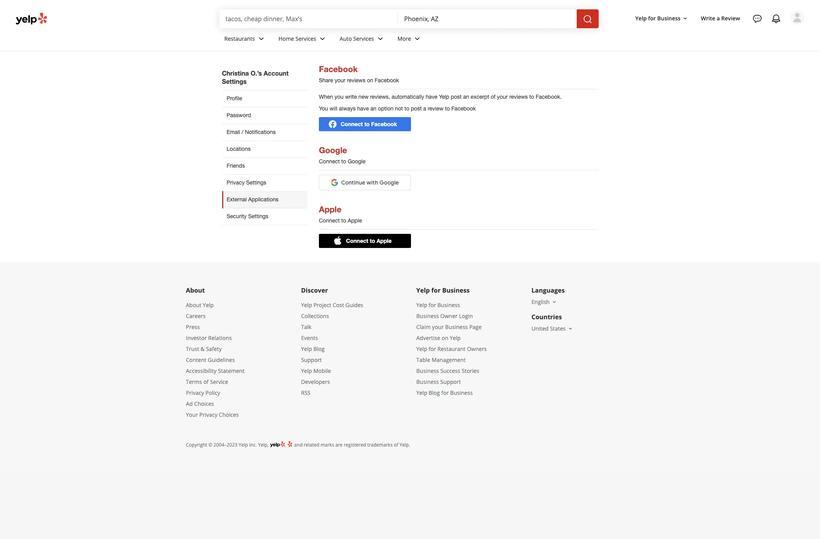 Task type: vqa. For each thing, say whether or not it's contained in the screenshot.
responds in about 1 hour
no



Task type: describe. For each thing, give the bounding box(es) containing it.
applications
[[248, 196, 279, 203]]

yelp for business business owner login claim your business page advertise on yelp yelp for restaurant owners table management business success stories business support yelp blog for business
[[416, 301, 487, 397]]

,
[[285, 442, 287, 448]]

review
[[722, 14, 740, 22]]

locations link
[[222, 141, 307, 158]]

relations
[[208, 334, 232, 342]]

24 chevron down v2 image for restaurants
[[257, 34, 266, 43]]

yelp project cost guides collections talk events yelp blog support yelp mobile developers rss
[[301, 301, 363, 397]]

business categories element
[[218, 28, 805, 51]]

yelp for business link
[[416, 301, 460, 309]]

events
[[301, 334, 318, 342]]

yelp for business inside button
[[636, 14, 681, 22]]

trust & safety link
[[186, 345, 222, 353]]

restaurants link
[[218, 28, 272, 51]]

support link
[[301, 356, 322, 364]]

yelp inside button
[[636, 14, 647, 22]]

24 chevron down v2 image for home services
[[318, 34, 327, 43]]

2004–2023
[[214, 442, 238, 448]]

friends
[[227, 163, 245, 169]]

content
[[186, 356, 206, 364]]

restaurant
[[438, 345, 466, 353]]

notifications image
[[772, 14, 781, 24]]

copyright
[[186, 442, 207, 448]]

business support link
[[416, 378, 461, 386]]

blog inside yelp project cost guides collections talk events yelp blog support yelp mobile developers rss
[[314, 345, 325, 353]]

post for an
[[451, 94, 462, 100]]

your privacy choices link
[[186, 411, 239, 419]]

you
[[319, 105, 328, 112]]

more link
[[391, 28, 428, 51]]

owners
[[467, 345, 487, 353]]

business inside button
[[658, 14, 681, 22]]

about yelp careers press investor relations trust & safety content guidelines accessibility statement terms of service privacy policy ad choices your privacy choices
[[186, 301, 245, 419]]

external applications
[[227, 196, 279, 203]]

option
[[378, 105, 394, 112]]

home services
[[279, 35, 316, 42]]

&
[[201, 345, 205, 353]]

password link
[[222, 107, 307, 124]]

connect to facebook link
[[319, 117, 411, 131]]

automatically
[[392, 94, 424, 100]]

always
[[339, 105, 356, 112]]

yelp logo image
[[270, 441, 285, 448]]

when you write new reviews, automatically have yelp post an excerpt of your reviews to facebook.
[[319, 94, 562, 100]]

1 horizontal spatial an
[[463, 94, 469, 100]]

email
[[227, 129, 240, 135]]

you will always have an option not to post a review to facebook
[[319, 105, 476, 112]]

external
[[227, 196, 247, 203]]

yelp.
[[400, 442, 410, 448]]

yelp burst image
[[287, 441, 293, 448]]

investor
[[186, 334, 207, 342]]

talk link
[[301, 323, 312, 331]]

16 chevron down v2 image
[[551, 299, 558, 305]]

home services link
[[272, 28, 334, 51]]

yelp mobile link
[[301, 367, 331, 375]]

security settings
[[227, 213, 268, 219]]

english
[[532, 298, 550, 306]]

terms
[[186, 378, 202, 386]]

trademarks
[[367, 442, 393, 448]]

1 vertical spatial choices
[[219, 411, 239, 419]]

of inside "about yelp careers press investor relations trust & safety content guidelines accessibility statement terms of service privacy policy ad choices your privacy choices"
[[203, 378, 209, 386]]

password
[[227, 112, 251, 118]]

investor relations link
[[186, 334, 232, 342]]

service
[[210, 378, 228, 386]]

united states button
[[532, 325, 574, 332]]

account
[[264, 69, 289, 77]]

accessibility
[[186, 367, 217, 375]]

united
[[532, 325, 549, 332]]

careers link
[[186, 312, 206, 320]]

will
[[330, 105, 338, 112]]

related
[[304, 442, 319, 448]]

1 vertical spatial yelp for business
[[416, 286, 470, 295]]

1 horizontal spatial have
[[426, 94, 438, 100]]

24 chevron down v2 image for more
[[413, 34, 422, 43]]

facebook down the option
[[371, 121, 397, 127]]

2 horizontal spatial apple
[[377, 237, 392, 244]]

yelp blog link
[[301, 345, 325, 353]]

1 vertical spatial apple
[[348, 217, 362, 224]]

blog inside yelp for business business owner login claim your business page advertise on yelp yelp for restaurant owners table management business success stories business support yelp blog for business
[[429, 389, 440, 397]]

yelp inside "about yelp careers press investor relations trust & safety content guidelines accessibility statement terms of service privacy policy ad choices your privacy choices"
[[203, 301, 214, 309]]

connect to apple link
[[319, 234, 411, 248]]

accessibility statement link
[[186, 367, 245, 375]]

connect inside connect to facebook link
[[341, 121, 363, 127]]

1 horizontal spatial reviews
[[509, 94, 528, 100]]

ad
[[186, 400, 193, 408]]

facebook up share
[[319, 64, 358, 74]]

yelp for restaurant owners link
[[416, 345, 487, 353]]

messages image
[[753, 14, 762, 24]]

more
[[398, 35, 411, 42]]

not
[[395, 105, 403, 112]]

press
[[186, 323, 200, 331]]

facebook down excerpt
[[452, 105, 476, 112]]

success
[[440, 367, 460, 375]]

restaurants
[[224, 35, 255, 42]]

rss link
[[301, 389, 311, 397]]

0 vertical spatial a
[[717, 14, 720, 22]]

christina o.'s account settings
[[222, 69, 289, 85]]

excerpt
[[471, 94, 489, 100]]

project
[[314, 301, 331, 309]]

facebook up reviews,
[[375, 77, 399, 83]]

you
[[335, 94, 344, 100]]

rss
[[301, 389, 311, 397]]

terms of service link
[[186, 378, 228, 386]]

inc.
[[249, 442, 257, 448]]

claim your business page link
[[416, 323, 482, 331]]

marks
[[321, 442, 334, 448]]

post for a
[[411, 105, 422, 112]]

profile link
[[222, 90, 307, 107]]

auto services
[[340, 35, 374, 42]]

collections link
[[301, 312, 329, 320]]

24 chevron down v2 image for auto services
[[376, 34, 385, 43]]

about for about yelp careers press investor relations trust & safety content guidelines accessibility statement terms of service privacy policy ad choices your privacy choices
[[186, 301, 201, 309]]

2 horizontal spatial your
[[497, 94, 508, 100]]

and related marks are registered trademarks of yelp.
[[293, 442, 410, 448]]

about for about
[[186, 286, 205, 295]]



Task type: locate. For each thing, give the bounding box(es) containing it.
business owner login link
[[416, 312, 473, 320]]

0 horizontal spatial yelp for business
[[416, 286, 470, 295]]

an left excerpt
[[463, 94, 469, 100]]

support
[[301, 356, 322, 364], [440, 378, 461, 386]]

2 24 chevron down v2 image from the left
[[376, 34, 385, 43]]

1 horizontal spatial a
[[717, 14, 720, 22]]

16 chevron down v2 image inside united states "dropdown button"
[[567, 326, 574, 332]]

0 vertical spatial about
[[186, 286, 205, 295]]

1 horizontal spatial post
[[451, 94, 462, 100]]

0 vertical spatial yelp for business
[[636, 14, 681, 22]]

16 chevron down v2 image inside the yelp for business button
[[682, 15, 689, 21]]

Find text field
[[226, 15, 392, 23]]

0 horizontal spatial 24 chevron down v2 image
[[318, 34, 327, 43]]

christina
[[222, 69, 249, 77]]

connect inside apple connect to apple
[[319, 217, 340, 224]]

connect to apple
[[345, 237, 392, 244]]

yelp,
[[258, 442, 269, 448]]

0 vertical spatial post
[[451, 94, 462, 100]]

0 horizontal spatial a
[[423, 105, 426, 112]]

1 horizontal spatial of
[[394, 442, 398, 448]]

24 chevron down v2 image inside restaurants link
[[257, 34, 266, 43]]

settings down the christina
[[222, 78, 247, 85]]

united states
[[532, 325, 566, 332]]

1 vertical spatial reviews
[[509, 94, 528, 100]]

connect inside the google connect to google
[[319, 158, 340, 165]]

mobile
[[314, 367, 331, 375]]

0 horizontal spatial 16 chevron down v2 image
[[567, 326, 574, 332]]

stories
[[462, 367, 479, 375]]

home
[[279, 35, 294, 42]]

user actions element
[[629, 10, 816, 58]]

1 vertical spatial an
[[371, 105, 377, 112]]

your inside yelp for business business owner login claim your business page advertise on yelp yelp for restaurant owners table management business success stories business support yelp blog for business
[[432, 323, 444, 331]]

1 horizontal spatial your
[[432, 323, 444, 331]]

0 horizontal spatial an
[[371, 105, 377, 112]]

claim
[[416, 323, 431, 331]]

registered
[[344, 442, 366, 448]]

privacy policy link
[[186, 389, 220, 397]]

facebook share your reviews on facebook
[[319, 64, 399, 83]]

choices down the policy
[[219, 411, 239, 419]]

your right excerpt
[[497, 94, 508, 100]]

24 chevron down v2 image inside 'more' link
[[413, 34, 422, 43]]

on inside "facebook share your reviews on facebook"
[[367, 77, 373, 83]]

1 horizontal spatial apple
[[348, 217, 362, 224]]

your right share
[[335, 77, 346, 83]]

have up review
[[426, 94, 438, 100]]

when
[[319, 94, 333, 100]]

facebook
[[319, 64, 358, 74], [375, 77, 399, 83], [452, 105, 476, 112], [371, 121, 397, 127]]

support down yelp blog "link"
[[301, 356, 322, 364]]

none field near
[[404, 15, 570, 23]]

16 chevron down v2 image
[[682, 15, 689, 21], [567, 326, 574, 332]]

0 horizontal spatial your
[[335, 77, 346, 83]]

1 about from the top
[[186, 286, 205, 295]]

2 horizontal spatial of
[[491, 94, 496, 100]]

on
[[367, 77, 373, 83], [442, 334, 448, 342]]

2 24 chevron down v2 image from the left
[[413, 34, 422, 43]]

1 horizontal spatial 16 chevron down v2 image
[[682, 15, 689, 21]]

on inside yelp for business business owner login claim your business page advertise on yelp yelp for restaurant owners table management business success stories business support yelp blog for business
[[442, 334, 448, 342]]

blog up support link
[[314, 345, 325, 353]]

cost
[[333, 301, 344, 309]]

0 horizontal spatial services
[[296, 35, 316, 42]]

0 vertical spatial choices
[[194, 400, 214, 408]]

0 vertical spatial 16 chevron down v2 image
[[682, 15, 689, 21]]

0 vertical spatial have
[[426, 94, 438, 100]]

on up new
[[367, 77, 373, 83]]

2 services from the left
[[353, 35, 374, 42]]

countries
[[532, 313, 562, 321]]

search image
[[583, 14, 592, 24]]

24 chevron down v2 image inside auto services 'link'
[[376, 34, 385, 43]]

an
[[463, 94, 469, 100], [371, 105, 377, 112]]

email / notifications
[[227, 129, 276, 135]]

0 vertical spatial blog
[[314, 345, 325, 353]]

1 vertical spatial privacy
[[186, 389, 204, 397]]

services for home services
[[296, 35, 316, 42]]

guides
[[346, 301, 363, 309]]

english button
[[532, 298, 558, 306]]

0 horizontal spatial reviews
[[347, 77, 366, 83]]

0 vertical spatial google
[[319, 145, 347, 155]]

have down new
[[357, 105, 369, 112]]

developers
[[301, 378, 330, 386]]

of right excerpt
[[491, 94, 496, 100]]

reviews left 'facebook.'
[[509, 94, 528, 100]]

0 vertical spatial your
[[335, 77, 346, 83]]

settings
[[222, 78, 247, 85], [246, 179, 266, 186], [248, 213, 268, 219]]

services
[[296, 35, 316, 42], [353, 35, 374, 42]]

services inside "link"
[[296, 35, 316, 42]]

1 vertical spatial have
[[357, 105, 369, 112]]

2 vertical spatial your
[[432, 323, 444, 331]]

1 services from the left
[[296, 35, 316, 42]]

a
[[717, 14, 720, 22], [423, 105, 426, 112]]

write a review link
[[698, 11, 744, 25]]

page
[[469, 323, 482, 331]]

security settings link
[[222, 208, 307, 225]]

0 horizontal spatial have
[[357, 105, 369, 112]]

1 horizontal spatial yelp for business
[[636, 14, 681, 22]]

about inside "about yelp careers press investor relations trust & safety content guidelines accessibility statement terms of service privacy policy ad choices your privacy choices"
[[186, 301, 201, 309]]

24 chevron down v2 image right the restaurants
[[257, 34, 266, 43]]

about up careers on the left of page
[[186, 301, 201, 309]]

of left yelp.
[[394, 442, 398, 448]]

0 horizontal spatial on
[[367, 77, 373, 83]]

1 horizontal spatial blog
[[429, 389, 440, 397]]

24 chevron down v2 image right the more on the top of page
[[413, 34, 422, 43]]

1 vertical spatial settings
[[246, 179, 266, 186]]

1 vertical spatial 16 chevron down v2 image
[[567, 326, 574, 332]]

0 horizontal spatial blog
[[314, 345, 325, 353]]

reviews
[[347, 77, 366, 83], [509, 94, 528, 100]]

None field
[[226, 15, 392, 23], [404, 15, 570, 23]]

profile
[[227, 95, 242, 102]]

1 horizontal spatial 24 chevron down v2 image
[[376, 34, 385, 43]]

o.'s
[[251, 69, 262, 77]]

1 horizontal spatial services
[[353, 35, 374, 42]]

connect inside connect to apple link
[[346, 237, 368, 244]]

none field up business categories element
[[404, 15, 570, 23]]

privacy down friends
[[227, 179, 245, 186]]

blog down business support link at the right
[[429, 389, 440, 397]]

of up privacy policy link
[[203, 378, 209, 386]]

none field find
[[226, 15, 392, 23]]

24 chevron down v2 image right auto services
[[376, 34, 385, 43]]

1 horizontal spatial support
[[440, 378, 461, 386]]

2 vertical spatial settings
[[248, 213, 268, 219]]

choices
[[194, 400, 214, 408], [219, 411, 239, 419]]

24 chevron down v2 image left auto on the left top of the page
[[318, 34, 327, 43]]

1 vertical spatial of
[[203, 378, 209, 386]]

1 vertical spatial support
[[440, 378, 461, 386]]

write a review
[[701, 14, 740, 22]]

0 horizontal spatial apple
[[319, 205, 342, 214]]

1 vertical spatial google
[[348, 158, 366, 165]]

24 chevron down v2 image inside home services "link"
[[318, 34, 327, 43]]

yelp blog for business link
[[416, 389, 473, 397]]

settings inside christina o.'s account settings
[[222, 78, 247, 85]]

languages
[[532, 286, 565, 295]]

write
[[345, 94, 357, 100]]

privacy
[[227, 179, 245, 186], [186, 389, 204, 397], [199, 411, 218, 419]]

0 vertical spatial of
[[491, 94, 496, 100]]

talk
[[301, 323, 312, 331]]

post down automatically
[[411, 105, 422, 112]]

to inside apple connect to apple
[[341, 217, 346, 224]]

16 chevron down v2 image for united states
[[567, 326, 574, 332]]

1 horizontal spatial 24 chevron down v2 image
[[413, 34, 422, 43]]

collections
[[301, 312, 329, 320]]

1 vertical spatial your
[[497, 94, 508, 100]]

16 chevron down v2 image for yelp for business
[[682, 15, 689, 21]]

0 vertical spatial apple
[[319, 205, 342, 214]]

safety
[[206, 345, 222, 353]]

connect to facebook
[[339, 121, 397, 127]]

privacy settings
[[227, 179, 266, 186]]

24 chevron down v2 image
[[257, 34, 266, 43], [413, 34, 422, 43]]

support down success
[[440, 378, 461, 386]]

0 horizontal spatial of
[[203, 378, 209, 386]]

0 horizontal spatial post
[[411, 105, 422, 112]]

0 vertical spatial privacy
[[227, 179, 245, 186]]

0 horizontal spatial none field
[[226, 15, 392, 23]]

0 vertical spatial an
[[463, 94, 469, 100]]

auto
[[340, 35, 352, 42]]

services inside 'link'
[[353, 35, 374, 42]]

1 horizontal spatial google
[[348, 158, 366, 165]]

your
[[186, 411, 198, 419]]

0 vertical spatial support
[[301, 356, 322, 364]]

None search field
[[219, 9, 600, 28]]

advertise on yelp link
[[416, 334, 461, 342]]

0 horizontal spatial 24 chevron down v2 image
[[257, 34, 266, 43]]

Near text field
[[404, 15, 570, 23]]

business success stories link
[[416, 367, 479, 375]]

1 vertical spatial blog
[[429, 389, 440, 397]]

blog
[[314, 345, 325, 353], [429, 389, 440, 397]]

services right home
[[296, 35, 316, 42]]

privacy down terms
[[186, 389, 204, 397]]

settings up external applications
[[246, 179, 266, 186]]

to inside the google connect to google
[[341, 158, 346, 165]]

a right write
[[717, 14, 720, 22]]

none field up home services "link"
[[226, 15, 392, 23]]

advertise
[[416, 334, 440, 342]]

support inside yelp project cost guides collections talk events yelp blog support yelp mobile developers rss
[[301, 356, 322, 364]]

apple
[[319, 205, 342, 214], [348, 217, 362, 224], [377, 237, 392, 244]]

2 vertical spatial apple
[[377, 237, 392, 244]]

1 24 chevron down v2 image from the left
[[257, 34, 266, 43]]

developers link
[[301, 378, 330, 386]]

0 vertical spatial reviews
[[347, 77, 366, 83]]

christina o. image
[[791, 11, 805, 25]]

external applications link
[[222, 191, 307, 208]]

1 horizontal spatial on
[[442, 334, 448, 342]]

settings down applications
[[248, 213, 268, 219]]

1 vertical spatial on
[[442, 334, 448, 342]]

reviews up 'write'
[[347, 77, 366, 83]]

notifications
[[245, 129, 276, 135]]

1 vertical spatial a
[[423, 105, 426, 112]]

events link
[[301, 334, 318, 342]]

settings for privacy
[[246, 179, 266, 186]]

2 vertical spatial privacy
[[199, 411, 218, 419]]

settings inside security settings link
[[248, 213, 268, 219]]

0 horizontal spatial support
[[301, 356, 322, 364]]

on down claim your business page link
[[442, 334, 448, 342]]

table management link
[[416, 356, 466, 364]]

24 chevron down v2 image
[[318, 34, 327, 43], [376, 34, 385, 43]]

about up about yelp link
[[186, 286, 205, 295]]

1 none field from the left
[[226, 15, 392, 23]]

choices down privacy policy link
[[194, 400, 214, 408]]

an left the option
[[371, 105, 377, 112]]

post left excerpt
[[451, 94, 462, 100]]

16 chevron down v2 image left write
[[682, 15, 689, 21]]

1 horizontal spatial choices
[[219, 411, 239, 419]]

a left review
[[423, 105, 426, 112]]

about
[[186, 286, 205, 295], [186, 301, 201, 309]]

1 vertical spatial about
[[186, 301, 201, 309]]

services for auto services
[[353, 35, 374, 42]]

your inside "facebook share your reviews on facebook"
[[335, 77, 346, 83]]

yelp for business button
[[632, 11, 692, 25]]

services right auto on the left top of the page
[[353, 35, 374, 42]]

support inside yelp for business business owner login claim your business page advertise on yelp yelp for restaurant owners table management business success stories business support yelp blog for business
[[440, 378, 461, 386]]

friends link
[[222, 158, 307, 174]]

settings for security
[[248, 213, 268, 219]]

privacy down ad choices link
[[199, 411, 218, 419]]

1 vertical spatial post
[[411, 105, 422, 112]]

0 vertical spatial on
[[367, 77, 373, 83]]

1 24 chevron down v2 image from the left
[[318, 34, 327, 43]]

and
[[294, 442, 303, 448]]

1 horizontal spatial none field
[[404, 15, 570, 23]]

2 vertical spatial of
[[394, 442, 398, 448]]

your up advertise on yelp link
[[432, 323, 444, 331]]

16 chevron down v2 image right states
[[567, 326, 574, 332]]

to
[[530, 94, 534, 100], [405, 105, 409, 112], [445, 105, 450, 112], [364, 121, 370, 127], [341, 158, 346, 165], [341, 217, 346, 224], [370, 237, 375, 244]]

0 horizontal spatial google
[[319, 145, 347, 155]]

settings inside privacy settings link
[[246, 179, 266, 186]]

0 vertical spatial settings
[[222, 78, 247, 85]]

for inside button
[[648, 14, 656, 22]]

business
[[658, 14, 681, 22], [442, 286, 470, 295], [438, 301, 460, 309], [416, 312, 439, 320], [445, 323, 468, 331], [416, 367, 439, 375], [416, 378, 439, 386], [450, 389, 473, 397]]

2 none field from the left
[[404, 15, 570, 23]]

copyright © 2004–2023 yelp inc. yelp,
[[186, 442, 269, 448]]

yelp
[[636, 14, 647, 22], [439, 94, 449, 100], [416, 286, 430, 295], [203, 301, 214, 309], [301, 301, 312, 309], [416, 301, 427, 309], [450, 334, 461, 342], [301, 345, 312, 353], [416, 345, 427, 353], [301, 367, 312, 375], [416, 389, 427, 397], [239, 442, 248, 448]]

statement
[[218, 367, 245, 375]]

reviews inside "facebook share your reviews on facebook"
[[347, 77, 366, 83]]

facebook.
[[536, 94, 562, 100]]

2 about from the top
[[186, 301, 201, 309]]

security
[[227, 213, 247, 219]]

0 horizontal spatial choices
[[194, 400, 214, 408]]



